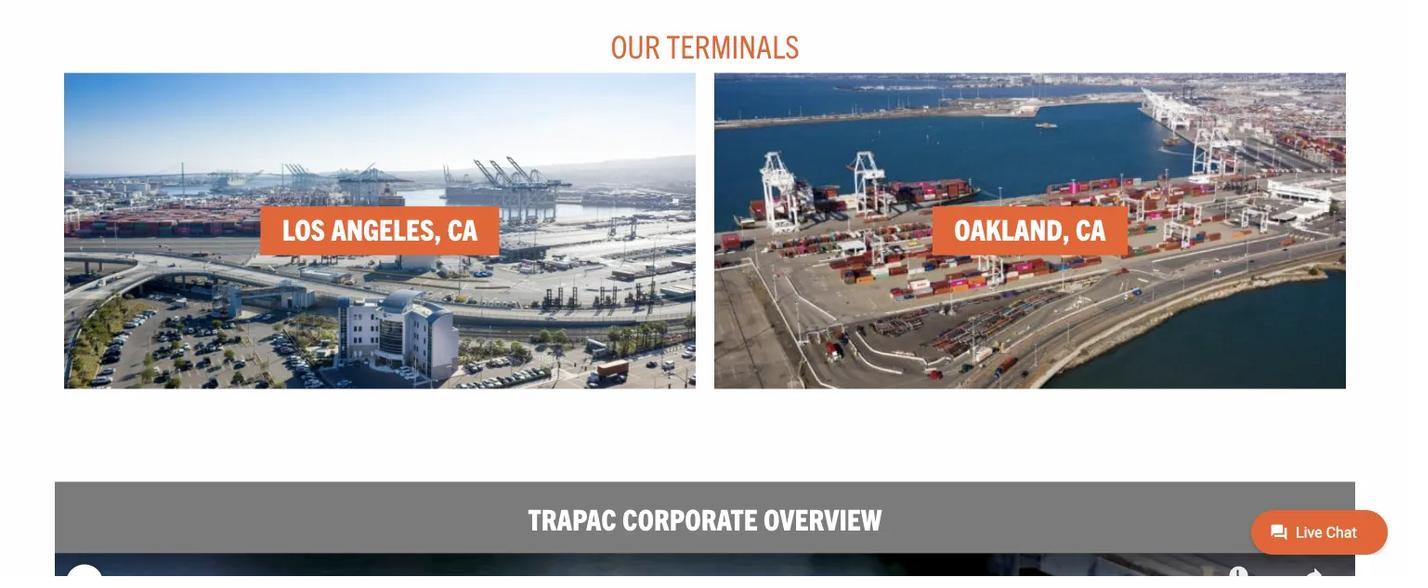 Task type: vqa. For each thing, say whether or not it's contained in the screenshot.
FOCUS: CLIMATE ACTION link
no



Task type: describe. For each thing, give the bounding box(es) containing it.
corporate
[[623, 500, 758, 536]]

overview
[[764, 500, 882, 536]]

our terminals
[[611, 25, 800, 65]]

our
[[611, 25, 661, 65]]

trapac corporate overview
[[528, 500, 882, 536]]

terminals
[[667, 25, 800, 65]]



Task type: locate. For each thing, give the bounding box(es) containing it.
trapac
[[528, 500, 617, 536]]



